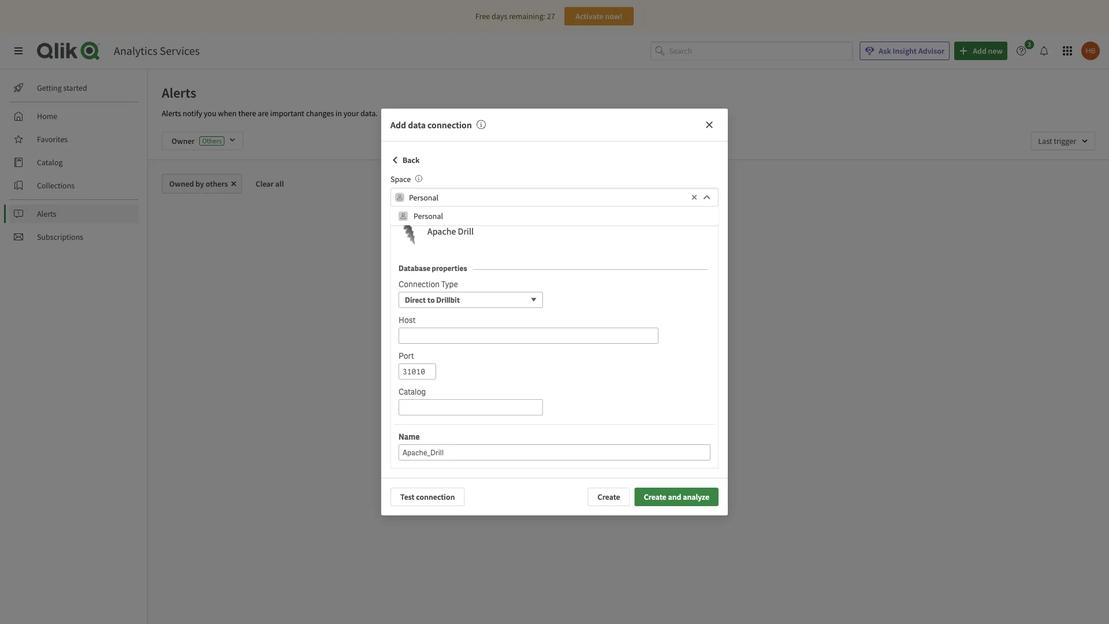 Task type: describe. For each thing, give the bounding box(es) containing it.
filters
[[652, 317, 672, 327]]

apache drill
[[428, 226, 474, 237]]

ask insight advisor
[[879, 46, 945, 56]]

getting started
[[37, 83, 87, 93]]

0 vertical spatial are
[[258, 108, 269, 118]]

now!
[[605, 11, 623, 21]]

connection inside button
[[416, 492, 455, 502]]

days
[[492, 11, 508, 21]]

27
[[547, 11, 555, 21]]

alerts notify you when there are important changes in your data.
[[162, 108, 378, 118]]

looking
[[630, 328, 655, 339]]

back
[[403, 155, 420, 165]]

remaining:
[[509, 11, 546, 21]]

find
[[682, 317, 695, 327]]

choose the space to which you would like to add this connection. a space allows you to share and control access to items. image
[[416, 175, 422, 182]]

add
[[391, 119, 406, 131]]

Search text field
[[669, 41, 853, 60]]

getting started link
[[9, 79, 139, 97]]

your inside try adjusting your search or filters to find what you are looking for.
[[603, 317, 618, 327]]

analyze
[[683, 492, 710, 502]]

create for create
[[598, 492, 620, 502]]

searchbar element
[[651, 41, 853, 60]]

all
[[275, 179, 284, 189]]

analytics services element
[[114, 44, 200, 58]]

owned
[[169, 179, 194, 189]]

in
[[336, 108, 342, 118]]

0 vertical spatial connection
[[428, 119, 472, 131]]

activate now! link
[[564, 7, 634, 25]]

analytics services
[[114, 44, 200, 58]]

test connection button
[[391, 488, 465, 506]]

home
[[37, 111, 57, 121]]

clear
[[256, 179, 274, 189]]

collections link
[[9, 176, 139, 195]]

notify
[[183, 108, 202, 118]]

apache drill image
[[394, 218, 422, 245]]

favorites link
[[9, 130, 139, 148]]

alerts inside navigation pane element
[[37, 209, 56, 219]]

last trigger image
[[1031, 132, 1096, 150]]

test
[[400, 492, 415, 502]]

choose the space to which you would like to add this connection. a space allows you to share and control access to items. tooltip
[[411, 174, 422, 184]]

collections
[[37, 180, 75, 191]]

clear all
[[256, 179, 284, 189]]

space
[[391, 174, 411, 184]]



Task type: locate. For each thing, give the bounding box(es) containing it.
are inside try adjusting your search or filters to find what you are looking for.
[[617, 328, 628, 339]]

create
[[598, 492, 620, 502], [644, 492, 667, 502]]

navigation pane element
[[0, 74, 147, 251]]

alerts link
[[9, 205, 139, 223]]

1 create from the left
[[598, 492, 620, 502]]

1 vertical spatial alerts
[[162, 108, 181, 118]]

try adjusting your search or filters to find what you are looking for.
[[557, 317, 714, 339]]

0 horizontal spatial you
[[204, 108, 216, 118]]

free
[[476, 11, 490, 21]]

by
[[196, 179, 204, 189]]

1 vertical spatial your
[[603, 317, 618, 327]]

1 vertical spatial connection
[[416, 492, 455, 502]]

you inside try adjusting your search or filters to find what you are looking for.
[[603, 328, 616, 339]]

adjusting
[[570, 317, 601, 327]]

catalog
[[37, 157, 63, 168]]

1 horizontal spatial your
[[603, 317, 618, 327]]

advisor
[[919, 46, 945, 56]]

2 vertical spatial alerts
[[37, 209, 56, 219]]

Space text field
[[409, 188, 689, 207]]

try
[[557, 317, 568, 327]]

what
[[697, 317, 714, 327]]

search
[[620, 317, 642, 327]]

1 horizontal spatial are
[[617, 328, 628, 339]]

apache
[[428, 226, 456, 237]]

create for create and analyze
[[644, 492, 667, 502]]

data
[[408, 119, 426, 131]]

subscriptions
[[37, 232, 83, 242]]

subscriptions link
[[9, 228, 139, 246]]

services
[[160, 44, 200, 58]]

home link
[[9, 107, 139, 125]]

1 horizontal spatial create
[[644, 492, 667, 502]]

add data connection
[[391, 119, 472, 131]]

0 horizontal spatial create
[[598, 492, 620, 502]]

ask insight advisor button
[[860, 42, 950, 60]]

you left when
[[204, 108, 216, 118]]

0 horizontal spatial your
[[344, 108, 359, 118]]

clear all button
[[246, 174, 293, 194]]

are down the search
[[617, 328, 628, 339]]

are
[[258, 108, 269, 118], [617, 328, 628, 339]]

2 create from the left
[[644, 492, 667, 502]]

changes
[[306, 108, 334, 118]]

you
[[204, 108, 216, 118], [603, 328, 616, 339]]

filters region
[[148, 122, 1109, 159]]

insight
[[893, 46, 917, 56]]

alerts up subscriptions
[[37, 209, 56, 219]]

1 vertical spatial are
[[617, 328, 628, 339]]

1 vertical spatial you
[[603, 328, 616, 339]]

activate now!
[[576, 11, 623, 21]]

connection
[[428, 119, 472, 131], [416, 492, 455, 502]]

0 vertical spatial alerts
[[162, 84, 196, 101]]

alerts
[[162, 84, 196, 101], [162, 108, 181, 118], [37, 209, 56, 219]]

create button
[[588, 488, 630, 506]]

owned by others
[[169, 179, 228, 189]]

and
[[668, 492, 681, 502]]

or
[[644, 317, 651, 327]]

your right in
[[344, 108, 359, 118]]

1 horizontal spatial you
[[603, 328, 616, 339]]

0 vertical spatial you
[[204, 108, 216, 118]]

for.
[[657, 328, 668, 339]]

connection right data
[[428, 119, 472, 131]]

owned by others button
[[162, 174, 242, 194]]

activate
[[576, 11, 604, 21]]

0 vertical spatial your
[[344, 108, 359, 118]]

when
[[218, 108, 237, 118]]

0 horizontal spatial are
[[258, 108, 269, 118]]

you left looking
[[603, 328, 616, 339]]

close sidebar menu image
[[14, 46, 23, 55]]

important
[[270, 108, 304, 118]]

others
[[206, 179, 228, 189]]

there
[[238, 108, 256, 118]]

ask
[[879, 46, 891, 56]]

started
[[63, 83, 87, 93]]

data.
[[361, 108, 378, 118]]

add data connection dialog
[[381, 109, 728, 515]]

catalog link
[[9, 153, 139, 172]]

your
[[344, 108, 359, 118], [603, 317, 618, 327]]

connection right test
[[416, 492, 455, 502]]

to
[[673, 317, 680, 327]]

favorites
[[37, 134, 68, 144]]

alerts left notify
[[162, 108, 181, 118]]

personal
[[414, 211, 443, 221]]

back button
[[391, 151, 420, 169]]

your left the search
[[603, 317, 618, 327]]

test connection
[[400, 492, 455, 502]]

create and analyze button
[[635, 488, 719, 506]]

getting
[[37, 83, 62, 93]]

analytics
[[114, 44, 157, 58]]

are right there
[[258, 108, 269, 118]]

alerts up notify
[[162, 84, 196, 101]]

create and analyze
[[644, 492, 710, 502]]

personal option
[[391, 207, 719, 225]]

free days remaining: 27
[[476, 11, 555, 21]]

drill
[[458, 226, 474, 237]]



